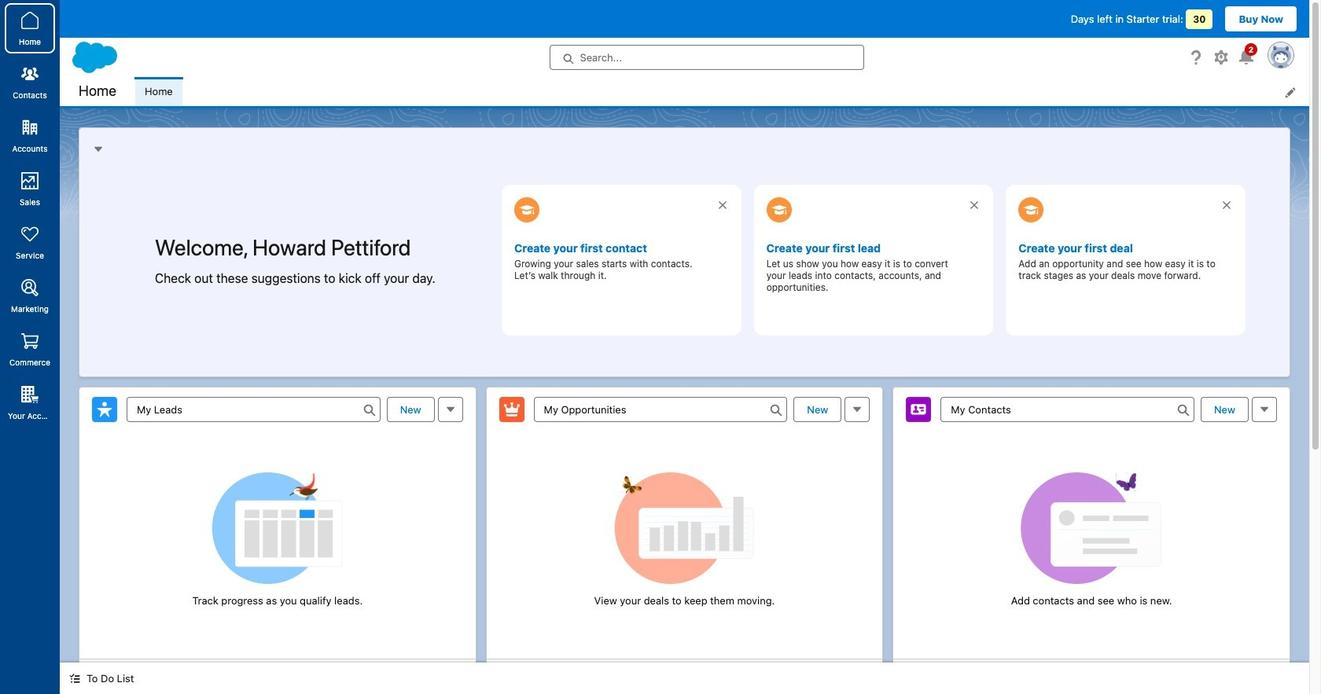 Task type: describe. For each thing, give the bounding box(es) containing it.
text default image
[[69, 674, 80, 685]]

1 select an option text field from the left
[[534, 397, 788, 422]]

2 select an option text field from the left
[[941, 397, 1195, 422]]



Task type: locate. For each thing, give the bounding box(es) containing it.
Select an Option text field
[[534, 397, 788, 422], [941, 397, 1195, 422]]

0 horizontal spatial select an option text field
[[534, 397, 788, 422]]

1 horizontal spatial select an option text field
[[941, 397, 1195, 422]]

Select an Option text field
[[127, 397, 380, 422]]

list
[[135, 77, 1310, 106]]



